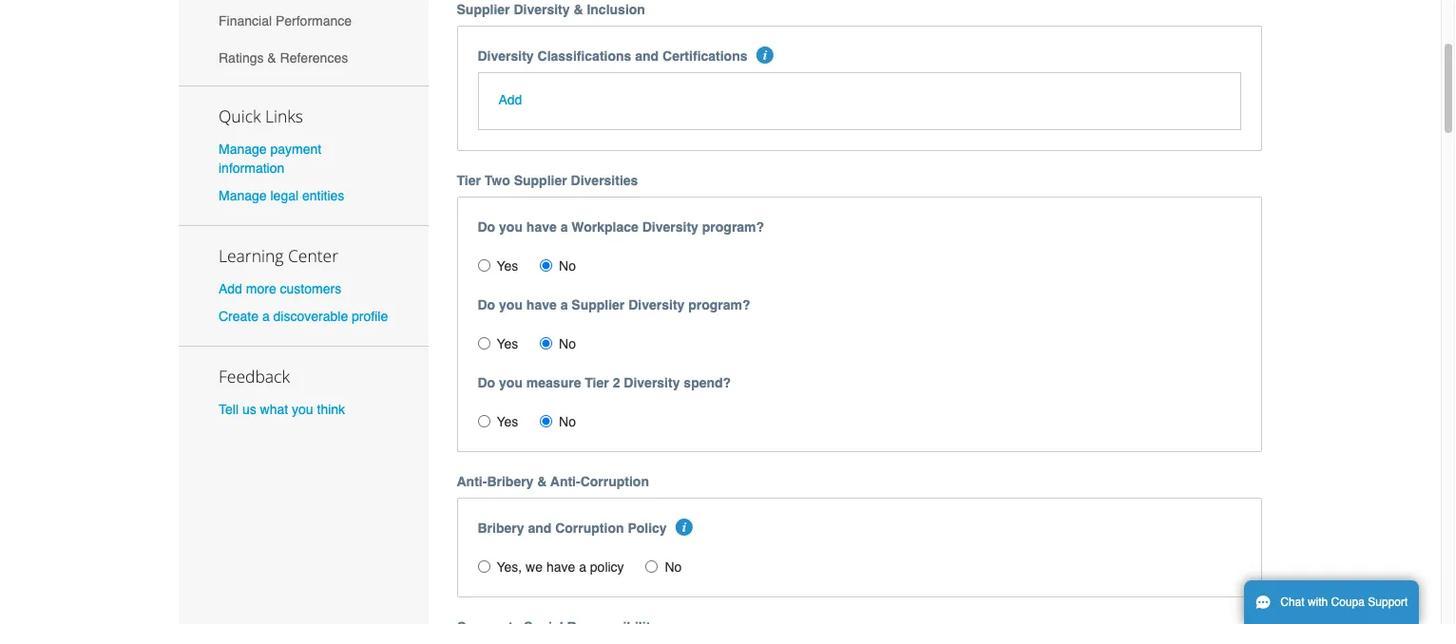 Task type: vqa. For each thing, say whether or not it's contained in the screenshot.
the 'Manage payment information' 'link' on the left
yes



Task type: describe. For each thing, give the bounding box(es) containing it.
financial performance link
[[179, 3, 428, 40]]

yes for do you have a workplace diversity program?
[[497, 259, 518, 274]]

inclusion
[[587, 2, 645, 17]]

supplier diversity & inclusion
[[457, 2, 645, 17]]

do you have a supplier diversity program?
[[478, 298, 750, 313]]

manage payment information
[[219, 141, 321, 175]]

add more customers
[[219, 281, 341, 296]]

entities
[[302, 188, 344, 203]]

manage for manage legal entities
[[219, 188, 267, 203]]

think
[[317, 402, 345, 418]]

you inside button
[[292, 402, 313, 418]]

have for supplier
[[526, 298, 557, 313]]

diversity for workplace
[[642, 220, 698, 235]]

a right create
[[262, 309, 270, 324]]

additional information image
[[676, 519, 693, 536]]

add more customers link
[[219, 281, 341, 296]]

policy
[[590, 560, 624, 575]]

manage legal entities
[[219, 188, 344, 203]]

2
[[613, 376, 620, 391]]

discoverable
[[273, 309, 348, 324]]

1 vertical spatial corruption
[[555, 521, 624, 536]]

you for do you have a workplace diversity program?
[[499, 220, 523, 235]]

diversity for 2
[[624, 376, 680, 391]]

2 horizontal spatial supplier
[[572, 298, 625, 313]]

quick links
[[219, 104, 303, 127]]

performance
[[276, 14, 352, 29]]

manage legal entities link
[[219, 188, 344, 203]]

feedback
[[219, 365, 290, 388]]

chat with coupa support
[[1281, 596, 1408, 609]]

& for supplier diversity & inclusion
[[574, 2, 583, 17]]

0 horizontal spatial supplier
[[457, 2, 510, 17]]

two
[[485, 173, 510, 188]]

create
[[219, 309, 259, 324]]

links
[[265, 104, 303, 127]]

diversities
[[571, 173, 638, 188]]

with
[[1308, 596, 1328, 609]]

0 vertical spatial tier
[[457, 173, 481, 188]]

diversity for supplier
[[628, 298, 685, 313]]

learning center
[[219, 244, 338, 267]]

references
[[280, 50, 348, 66]]

0 vertical spatial corruption
[[580, 475, 649, 490]]

create a discoverable profile
[[219, 309, 388, 324]]

chat with coupa support button
[[1244, 581, 1419, 624]]

add for add
[[499, 92, 522, 108]]

do you measure tier 2 diversity spend?
[[478, 376, 731, 391]]

add for add more customers
[[219, 281, 242, 296]]

support
[[1368, 596, 1408, 609]]

do you have a workplace diversity program?
[[478, 220, 764, 235]]

& for anti-bribery & anti-corruption
[[537, 475, 547, 490]]

add button
[[499, 91, 522, 110]]

financial performance
[[219, 14, 352, 29]]

2 anti- from the left
[[550, 475, 580, 490]]

a for yes, we have a policy
[[579, 560, 586, 575]]

chat
[[1281, 596, 1305, 609]]

yes for do you have a supplier diversity program?
[[497, 337, 518, 352]]

profile
[[352, 309, 388, 324]]

classifications
[[538, 48, 631, 63]]

tier two supplier diversities
[[457, 173, 638, 188]]

have for workplace
[[526, 220, 557, 235]]



Task type: locate. For each thing, give the bounding box(es) containing it.
supplier right two
[[514, 173, 567, 188]]

diversity down do you have a workplace diversity program?
[[628, 298, 685, 313]]

do for do you measure tier 2 diversity spend?
[[478, 376, 495, 391]]

1 vertical spatial bribery
[[478, 521, 524, 536]]

2 vertical spatial do
[[478, 376, 495, 391]]

tell us what you think
[[219, 402, 345, 418]]

1 vertical spatial have
[[526, 298, 557, 313]]

0 vertical spatial bribery
[[487, 475, 534, 490]]

tier left two
[[457, 173, 481, 188]]

have right we
[[546, 560, 575, 575]]

& up bribery and corruption policy
[[537, 475, 547, 490]]

None radio
[[540, 260, 552, 272], [478, 338, 490, 350], [540, 338, 552, 350], [478, 416, 490, 428], [646, 561, 658, 573], [540, 260, 552, 272], [478, 338, 490, 350], [540, 338, 552, 350], [478, 416, 490, 428], [646, 561, 658, 573]]

& left inclusion
[[574, 2, 583, 17]]

center
[[288, 244, 338, 267]]

measure
[[526, 376, 581, 391]]

2 manage from the top
[[219, 188, 267, 203]]

2 do from the top
[[478, 298, 495, 313]]

corruption up policy
[[580, 475, 649, 490]]

2 yes from the top
[[497, 337, 518, 352]]

no down additional information icon
[[665, 560, 682, 575]]

legal
[[270, 188, 299, 203]]

policy
[[628, 521, 667, 536]]

information
[[219, 160, 284, 175]]

corruption up the policy
[[555, 521, 624, 536]]

no down workplace
[[559, 259, 576, 274]]

yes,
[[497, 560, 522, 575]]

1 horizontal spatial and
[[635, 48, 659, 63]]

bribery
[[487, 475, 534, 490], [478, 521, 524, 536]]

2 vertical spatial have
[[546, 560, 575, 575]]

have up measure
[[526, 298, 557, 313]]

bribery up "yes,"
[[478, 521, 524, 536]]

diversity right "2"
[[624, 376, 680, 391]]

0 vertical spatial manage
[[219, 141, 267, 156]]

financial
[[219, 14, 272, 29]]

diversity up add button
[[478, 48, 534, 63]]

3 yes from the top
[[497, 415, 518, 430]]

manage down 'information'
[[219, 188, 267, 203]]

learning
[[219, 244, 284, 267]]

certifications
[[662, 48, 748, 63]]

1 yes from the top
[[497, 259, 518, 274]]

no for 2
[[559, 415, 576, 430]]

yes for do you measure tier 2 diversity spend?
[[497, 415, 518, 430]]

2 horizontal spatial &
[[574, 2, 583, 17]]

diversity right workplace
[[642, 220, 698, 235]]

workplace
[[572, 220, 639, 235]]

create a discoverable profile link
[[219, 309, 388, 324]]

and down inclusion
[[635, 48, 659, 63]]

program?
[[702, 220, 764, 235], [688, 298, 750, 313]]

0 vertical spatial do
[[478, 220, 495, 235]]

2 vertical spatial supplier
[[572, 298, 625, 313]]

and
[[635, 48, 659, 63], [528, 521, 552, 536]]

a left the policy
[[579, 560, 586, 575]]

manage up 'information'
[[219, 141, 267, 156]]

diversity up classifications
[[514, 2, 570, 17]]

1 vertical spatial supplier
[[514, 173, 567, 188]]

1 vertical spatial manage
[[219, 188, 267, 203]]

0 horizontal spatial anti-
[[457, 475, 487, 490]]

and up we
[[528, 521, 552, 536]]

do for do you have a supplier diversity program?
[[478, 298, 495, 313]]

0 horizontal spatial tier
[[457, 173, 481, 188]]

1 horizontal spatial anti-
[[550, 475, 580, 490]]

do
[[478, 220, 495, 235], [478, 298, 495, 313], [478, 376, 495, 391]]

0 horizontal spatial add
[[219, 281, 242, 296]]

diversity
[[514, 2, 570, 17], [478, 48, 534, 63], [642, 220, 698, 235], [628, 298, 685, 313], [624, 376, 680, 391]]

program? for do you have a workplace diversity program?
[[702, 220, 764, 235]]

ratings & references link
[[179, 40, 428, 76]]

supplier up do you measure tier 2 diversity spend?
[[572, 298, 625, 313]]

a up measure
[[560, 298, 568, 313]]

customers
[[280, 281, 341, 296]]

a left workplace
[[560, 220, 568, 235]]

yes, we have a policy
[[497, 560, 624, 575]]

0 vertical spatial and
[[635, 48, 659, 63]]

1 manage from the top
[[219, 141, 267, 156]]

2 vertical spatial &
[[537, 475, 547, 490]]

manage inside manage payment information
[[219, 141, 267, 156]]

us
[[242, 402, 256, 418]]

manage
[[219, 141, 267, 156], [219, 188, 267, 203]]

tell
[[219, 402, 239, 418]]

1 anti- from the left
[[457, 475, 487, 490]]

coupa
[[1331, 596, 1365, 609]]

1 do from the top
[[478, 220, 495, 235]]

yes
[[497, 259, 518, 274], [497, 337, 518, 352], [497, 415, 518, 430]]

a for do you have a supplier diversity program?
[[560, 298, 568, 313]]

1 vertical spatial tier
[[585, 376, 609, 391]]

1 vertical spatial do
[[478, 298, 495, 313]]

have for policy
[[546, 560, 575, 575]]

what
[[260, 402, 288, 418]]

ratings & references
[[219, 50, 348, 66]]

1 vertical spatial add
[[219, 281, 242, 296]]

0 horizontal spatial &
[[267, 50, 276, 66]]

we
[[526, 560, 543, 575]]

you for do you measure tier 2 diversity spend?
[[499, 376, 523, 391]]

3 do from the top
[[478, 376, 495, 391]]

tier left "2"
[[585, 376, 609, 391]]

bribery and corruption policy
[[478, 521, 667, 536]]

& right ratings
[[267, 50, 276, 66]]

0 vertical spatial add
[[499, 92, 522, 108]]

1 horizontal spatial supplier
[[514, 173, 567, 188]]

manage payment information link
[[219, 141, 321, 175]]

no down measure
[[559, 415, 576, 430]]

0 horizontal spatial and
[[528, 521, 552, 536]]

bribery up bribery and corruption policy
[[487, 475, 534, 490]]

no for workplace
[[559, 259, 576, 274]]

0 vertical spatial yes
[[497, 259, 518, 274]]

0 vertical spatial &
[[574, 2, 583, 17]]

no for supplier
[[559, 337, 576, 352]]

anti-bribery & anti-corruption
[[457, 475, 649, 490]]

no up measure
[[559, 337, 576, 352]]

1 vertical spatial and
[[528, 521, 552, 536]]

1 vertical spatial program?
[[688, 298, 750, 313]]

1 horizontal spatial tier
[[585, 376, 609, 391]]

program? for do you have a supplier diversity program?
[[688, 298, 750, 313]]

tell us what you think button
[[219, 400, 345, 419]]

additional information image
[[756, 46, 773, 63]]

no
[[559, 259, 576, 274], [559, 337, 576, 352], [559, 415, 576, 430], [665, 560, 682, 575]]

manage for manage payment information
[[219, 141, 267, 156]]

&
[[574, 2, 583, 17], [267, 50, 276, 66], [537, 475, 547, 490]]

a for do you have a workplace diversity program?
[[560, 220, 568, 235]]

anti-
[[457, 475, 487, 490], [550, 475, 580, 490]]

0 vertical spatial supplier
[[457, 2, 510, 17]]

add
[[499, 92, 522, 108], [219, 281, 242, 296]]

supplier
[[457, 2, 510, 17], [514, 173, 567, 188], [572, 298, 625, 313]]

payment
[[270, 141, 321, 156]]

1 vertical spatial yes
[[497, 337, 518, 352]]

a
[[560, 220, 568, 235], [560, 298, 568, 313], [262, 309, 270, 324], [579, 560, 586, 575]]

0 vertical spatial program?
[[702, 220, 764, 235]]

ratings
[[219, 50, 264, 66]]

more
[[246, 281, 276, 296]]

you
[[499, 220, 523, 235], [499, 298, 523, 313], [499, 376, 523, 391], [292, 402, 313, 418]]

you for do you have a supplier diversity program?
[[499, 298, 523, 313]]

None radio
[[478, 260, 490, 272], [540, 416, 552, 428], [478, 561, 490, 573], [478, 260, 490, 272], [540, 416, 552, 428], [478, 561, 490, 573]]

have down tier two supplier diversities
[[526, 220, 557, 235]]

2 vertical spatial yes
[[497, 415, 518, 430]]

corruption
[[580, 475, 649, 490], [555, 521, 624, 536]]

do for do you have a workplace diversity program?
[[478, 220, 495, 235]]

1 horizontal spatial &
[[537, 475, 547, 490]]

have
[[526, 220, 557, 235], [526, 298, 557, 313], [546, 560, 575, 575]]

diversity classifications and certifications
[[478, 48, 748, 63]]

spend?
[[684, 376, 731, 391]]

add up create
[[219, 281, 242, 296]]

supplier up add button
[[457, 2, 510, 17]]

1 vertical spatial &
[[267, 50, 276, 66]]

tier
[[457, 173, 481, 188], [585, 376, 609, 391]]

quick
[[219, 104, 261, 127]]

1 horizontal spatial add
[[499, 92, 522, 108]]

0 vertical spatial have
[[526, 220, 557, 235]]

add up two
[[499, 92, 522, 108]]



